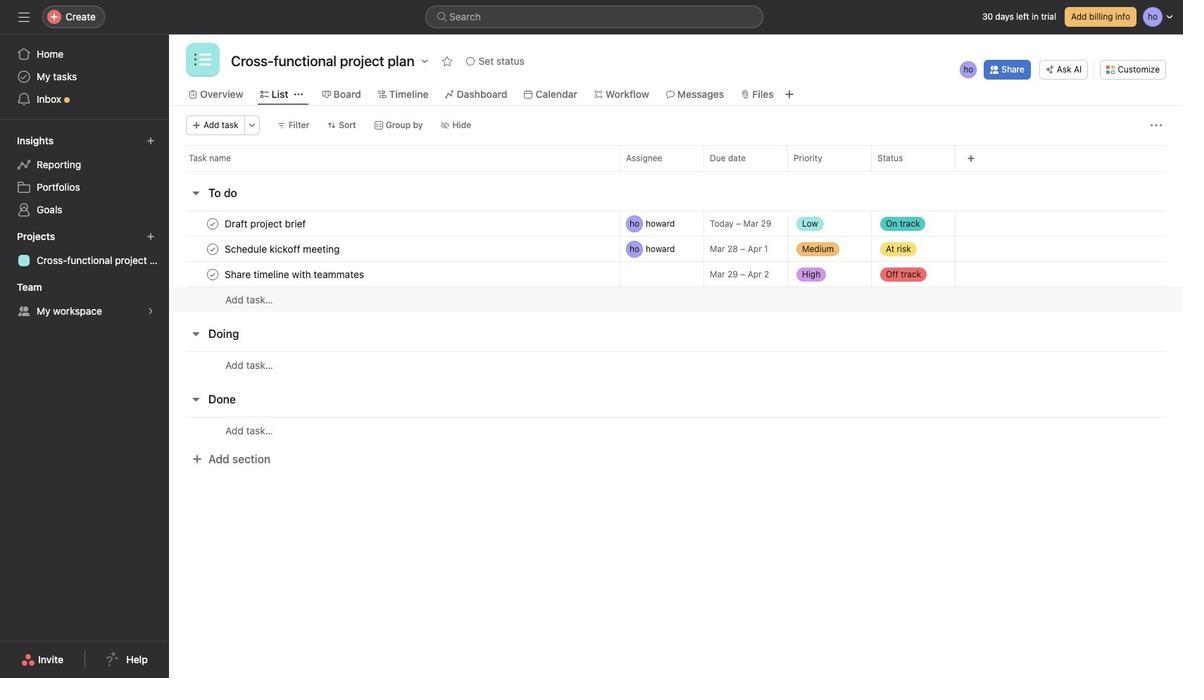 Task type: describe. For each thing, give the bounding box(es) containing it.
mark complete checkbox for task name text field within the draft project brief cell
[[204, 215, 221, 232]]

teams element
[[0, 275, 169, 326]]

see details, my workspace image
[[147, 307, 155, 316]]

task name text field for schedule kickoff meeting cell
[[222, 242, 344, 256]]

Task name text field
[[222, 267, 369, 281]]

add to starred image
[[442, 56, 453, 67]]

insights element
[[0, 128, 169, 224]]

2 collapse task list for this group image from the top
[[190, 328, 202, 340]]

header to do tree grid
[[169, 211, 1184, 313]]

mark complete image for task name text box
[[204, 266, 221, 283]]



Task type: vqa. For each thing, say whether or not it's contained in the screenshot.
2nd Expand task list for this group image from the bottom of the page
no



Task type: locate. For each thing, give the bounding box(es) containing it.
mark complete image inside the share timeline with teammates cell
[[204, 266, 221, 283]]

mark complete checkbox up mark complete option
[[204, 215, 221, 232]]

1 mark complete checkbox from the top
[[204, 215, 221, 232]]

more actions image
[[1151, 120, 1163, 131]]

add field image
[[967, 154, 976, 163]]

2 mark complete image from the top
[[204, 266, 221, 283]]

Mark complete checkbox
[[204, 241, 221, 258]]

new project or portfolio image
[[147, 233, 155, 241]]

tab actions image
[[294, 90, 303, 99]]

list image
[[194, 51, 211, 68]]

row
[[169, 145, 1184, 171], [186, 171, 1167, 172], [169, 211, 1184, 237], [169, 236, 1184, 262], [169, 261, 1184, 287], [169, 287, 1184, 313], [169, 352, 1184, 378], [169, 417, 1184, 444]]

mark complete image down mark complete option
[[204, 266, 221, 283]]

projects element
[[0, 224, 169, 275]]

0 vertical spatial mark complete checkbox
[[204, 215, 221, 232]]

1 vertical spatial collapse task list for this group image
[[190, 328, 202, 340]]

share timeline with teammates cell
[[169, 261, 620, 287]]

2 mark complete checkbox from the top
[[204, 266, 221, 283]]

1 collapse task list for this group image from the top
[[190, 187, 202, 199]]

task name text field inside schedule kickoff meeting cell
[[222, 242, 344, 256]]

more actions image
[[248, 121, 256, 130]]

mark complete checkbox down mark complete option
[[204, 266, 221, 283]]

0 vertical spatial collapse task list for this group image
[[190, 187, 202, 199]]

0 vertical spatial task name text field
[[222, 217, 310, 231]]

collapse task list for this group image
[[190, 187, 202, 199], [190, 328, 202, 340]]

mark complete image up mark complete option
[[204, 215, 221, 232]]

hide sidebar image
[[18, 11, 30, 23]]

mark complete image for task name text field within the draft project brief cell
[[204, 215, 221, 232]]

2 task name text field from the top
[[222, 242, 344, 256]]

mark complete checkbox inside draft project brief cell
[[204, 215, 221, 232]]

new insights image
[[147, 137, 155, 145]]

mark complete checkbox for task name text box
[[204, 266, 221, 283]]

collapse task list for this group image
[[190, 394, 202, 405]]

1 vertical spatial mark complete image
[[204, 266, 221, 283]]

mark complete image inside draft project brief cell
[[204, 215, 221, 232]]

list box
[[426, 6, 764, 28]]

1 vertical spatial task name text field
[[222, 242, 344, 256]]

mark complete image
[[204, 215, 221, 232], [204, 266, 221, 283]]

1 task name text field from the top
[[222, 217, 310, 231]]

mark complete image
[[204, 241, 221, 258]]

1 mark complete image from the top
[[204, 215, 221, 232]]

global element
[[0, 35, 169, 119]]

task name text field for draft project brief cell
[[222, 217, 310, 231]]

0 vertical spatial mark complete image
[[204, 215, 221, 232]]

mark complete checkbox inside the share timeline with teammates cell
[[204, 266, 221, 283]]

task name text field inside draft project brief cell
[[222, 217, 310, 231]]

1 vertical spatial mark complete checkbox
[[204, 266, 221, 283]]

Mark complete checkbox
[[204, 215, 221, 232], [204, 266, 221, 283]]

Task name text field
[[222, 217, 310, 231], [222, 242, 344, 256]]

add tab image
[[784, 89, 795, 100]]

schedule kickoff meeting cell
[[169, 236, 620, 262]]

draft project brief cell
[[169, 211, 620, 237]]



